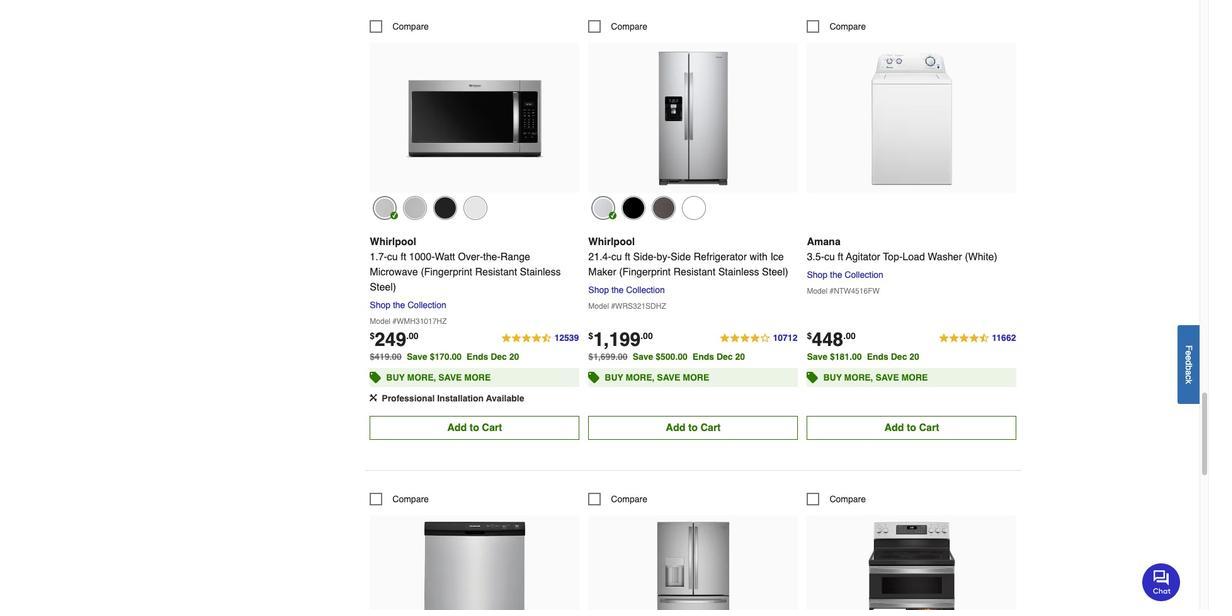 Task type: locate. For each thing, give the bounding box(es) containing it.
.00
[[407, 331, 419, 341], [641, 331, 653, 341], [844, 331, 856, 341]]

1 white image from the left
[[464, 196, 488, 220]]

1 resistant from the left
[[475, 266, 517, 278]]

shop down 3.5- at right top
[[808, 269, 828, 280]]

wrs321sdhz
[[616, 302, 667, 310]]

whirlpool up 1.7-
[[370, 236, 417, 247]]

ft up microwave
[[401, 251, 407, 263]]

buy more, save more for 448
[[824, 372, 928, 382]]

1 horizontal spatial add to cart button
[[589, 416, 799, 440]]

white image up over-
[[464, 196, 488, 220]]

1 buy from the left
[[386, 372, 405, 382]]

1 whirlpool from the left
[[370, 236, 417, 247]]

2 cu from the left
[[612, 251, 622, 263]]

steel)
[[763, 266, 789, 278], [370, 281, 396, 293]]

1 horizontal spatial white image
[[683, 196, 707, 220]]

shop the collection for 1000-
[[370, 300, 447, 310]]

2 $ from the left
[[589, 331, 594, 341]]

2 horizontal spatial cu
[[825, 251, 836, 263]]

1 vertical spatial shop the collection
[[589, 285, 665, 295]]

more down "savings save $170.00" element
[[465, 372, 491, 382]]

over-
[[458, 251, 483, 263]]

$1,699.00 save $500.00 ends dec 20
[[589, 351, 746, 361]]

1000507507 element
[[370, 493, 429, 505]]

2 ft from the left
[[625, 251, 631, 263]]

2 ends dec 20 element from the left
[[693, 351, 751, 361]]

2 horizontal spatial buy
[[824, 372, 842, 382]]

1 cu from the left
[[387, 251, 398, 263]]

shop the collection link up 'model # ntw4516fw'
[[808, 269, 889, 280]]

2 horizontal spatial the
[[831, 269, 843, 280]]

$
[[370, 331, 375, 341], [589, 331, 594, 341], [808, 331, 812, 341]]

whirlpool 1.7-cu ft 1000-watt over-the-range microwave (fingerprint resistant stainless steel) image
[[406, 49, 544, 188]]

1 stainless from the left
[[520, 266, 561, 278]]

0 horizontal spatial model
[[370, 317, 391, 326]]

model for 3.5-cu ft agitator top-load washer (white)
[[808, 286, 828, 295]]

2 white image from the left
[[683, 196, 707, 220]]

0 vertical spatial shop
[[808, 269, 828, 280]]

add to cart
[[448, 422, 502, 433], [666, 422, 721, 433], [885, 422, 940, 433]]

0 horizontal spatial stainless
[[520, 266, 561, 278]]

0 horizontal spatial cart
[[482, 422, 502, 433]]

shop the collection up 'model # ntw4516fw'
[[808, 269, 884, 280]]

compare inside 5013699701 element
[[611, 21, 648, 31]]

black image
[[434, 196, 458, 220], [622, 196, 646, 220]]

1 vertical spatial steel)
[[370, 281, 396, 293]]

1 buy more, save more from the left
[[386, 372, 491, 382]]

compare inside "1000507507" element
[[393, 494, 429, 504]]

0 vertical spatial shop the collection link
[[808, 269, 889, 280]]

0 vertical spatial collection
[[845, 269, 884, 280]]

ends
[[467, 351, 489, 361], [693, 351, 715, 361], [868, 351, 889, 361]]

1 horizontal spatial .00
[[641, 331, 653, 341]]

2 horizontal spatial add to cart button
[[808, 416, 1017, 440]]

ends right $170.00
[[467, 351, 489, 361]]

ft inside the amana 3.5-cu ft agitator top-load washer (white)
[[838, 251, 844, 263]]

1003201568 element
[[808, 20, 866, 33]]

buy more, save more for 1,199
[[605, 372, 710, 382]]

4.5 stars image containing 11662
[[939, 331, 1017, 346]]

more for 249
[[465, 372, 491, 382]]

whirlpool
[[370, 236, 417, 247], [589, 236, 635, 247]]

2 horizontal spatial more
[[902, 372, 928, 382]]

(white)
[[966, 251, 998, 263]]

$ right "12539"
[[589, 331, 594, 341]]

1 tag filled image from the left
[[589, 368, 600, 386]]

1 horizontal spatial buy
[[605, 372, 624, 382]]

save down savings save $181.00 "element"
[[876, 372, 900, 382]]

0 horizontal spatial whirlpool
[[370, 236, 417, 247]]

available
[[486, 393, 525, 403]]

compare for 1001161398 element
[[611, 494, 648, 504]]

2 4.5 stars image from the left
[[939, 331, 1017, 346]]

2 to from the left
[[689, 422, 698, 433]]

3 buy more, save more from the left
[[824, 372, 928, 382]]

resistant down side
[[674, 266, 716, 278]]

shop the collection link for side-
[[589, 285, 670, 295]]

white image for 'fingerprint resistant black stainless' image
[[683, 196, 707, 220]]

ge profile 27.9-cu ft smart french door refrigerator with ice maker and door within door (fingerprint-resistant stainless steel) energy star image
[[624, 522, 763, 610]]

shop the collection link up model # wmh31017hz
[[370, 300, 452, 310]]

0 horizontal spatial (fingerprint
[[421, 266, 473, 278]]

stainless
[[520, 266, 561, 278], [719, 266, 760, 278]]

1 horizontal spatial ends dec 20 element
[[693, 351, 751, 361]]

3.5-
[[808, 251, 825, 263]]

2 vertical spatial the
[[393, 300, 405, 310]]

2 horizontal spatial buy more, save more
[[824, 372, 928, 382]]

cu
[[387, 251, 398, 263], [612, 251, 622, 263], [825, 251, 836, 263]]

1 4.5 stars image from the left
[[501, 331, 580, 346]]

whirlpool for 1.7-
[[370, 236, 417, 247]]

tag filled image down "$1,699.00"
[[589, 368, 600, 386]]

cu inside whirlpool 21.4-cu ft side-by-side refrigerator with ice maker (fingerprint resistant stainless steel)
[[612, 251, 622, 263]]

more, for 1,199
[[626, 372, 655, 382]]

.00 down model # wmh31017hz
[[407, 331, 419, 341]]

3 .00 from the left
[[844, 331, 856, 341]]

shop for amana 3.5-cu ft agitator top-load washer (white)
[[808, 269, 828, 280]]

ends dec 20 element up available
[[467, 351, 525, 361]]

load
[[903, 251, 926, 263]]

3 buy from the left
[[824, 372, 842, 382]]

add
[[448, 422, 467, 433], [666, 422, 686, 433], [885, 422, 905, 433]]

1 horizontal spatial steel)
[[763, 266, 789, 278]]

cu up microwave
[[387, 251, 398, 263]]

the up model # wrs321sdhz
[[612, 285, 624, 295]]

1 horizontal spatial shop the collection
[[589, 285, 665, 295]]

3 add from the left
[[885, 422, 905, 433]]

add for second add to cart button from the right
[[666, 422, 686, 433]]

2 horizontal spatial ft
[[838, 251, 844, 263]]

shop the collection link
[[808, 269, 889, 280], [589, 285, 670, 295], [370, 300, 452, 310]]

2 more from the left
[[683, 372, 710, 382]]

dec
[[491, 351, 507, 361], [717, 351, 733, 361], [892, 351, 908, 361]]

1 to from the left
[[470, 422, 480, 433]]

#
[[830, 286, 834, 295], [611, 302, 616, 310], [393, 317, 397, 326]]

0 vertical spatial steel)
[[763, 266, 789, 278]]

2 add from the left
[[666, 422, 686, 433]]

shop the collection
[[808, 269, 884, 280], [589, 285, 665, 295], [370, 300, 447, 310]]

0 horizontal spatial add
[[448, 422, 467, 433]]

2 vertical spatial #
[[393, 317, 397, 326]]

1 ft from the left
[[401, 251, 407, 263]]

2 dec from the left
[[717, 351, 733, 361]]

compare inside 1001161398 element
[[611, 494, 648, 504]]

2 vertical spatial shop the collection
[[370, 300, 447, 310]]

f e e d b a c k
[[1185, 345, 1195, 384]]

2 horizontal spatial shop
[[808, 269, 828, 280]]

0 horizontal spatial tag filled image
[[589, 368, 600, 386]]

shop the collection up model # wmh31017hz
[[370, 300, 447, 310]]

.00 inside $ 1,199 .00
[[641, 331, 653, 341]]

2 horizontal spatial collection
[[845, 269, 884, 280]]

collection for side-
[[627, 285, 665, 295]]

0 horizontal spatial black image
[[434, 196, 458, 220]]

2 vertical spatial shop
[[370, 300, 391, 310]]

0 horizontal spatial #
[[393, 317, 397, 326]]

dec up available
[[491, 351, 507, 361]]

more down savings save $181.00 "element"
[[902, 372, 928, 382]]

1 more, from the left
[[407, 372, 436, 382]]

ft left agitator
[[838, 251, 844, 263]]

1 horizontal spatial $
[[589, 331, 594, 341]]

2 vertical spatial collection
[[408, 300, 447, 310]]

2 20 from the left
[[736, 351, 746, 361]]

fingerprint resistant black stainless image
[[652, 196, 676, 220]]

2 horizontal spatial .00
[[844, 331, 856, 341]]

0 horizontal spatial more
[[465, 372, 491, 382]]

12539 button
[[501, 331, 580, 346]]

ends for 249
[[467, 351, 489, 361]]

1 horizontal spatial more,
[[626, 372, 655, 382]]

1 ends dec 20 element from the left
[[467, 351, 525, 361]]

1 horizontal spatial buy more, save more
[[605, 372, 710, 382]]

2 horizontal spatial add to cart
[[885, 422, 940, 433]]

0 horizontal spatial add to cart
[[448, 422, 502, 433]]

collection for 1000-
[[408, 300, 447, 310]]

ends dec 20 element right $181.00
[[868, 351, 925, 361]]

2 horizontal spatial ends dec 20 element
[[868, 351, 925, 361]]

compare for 1003201568 element
[[830, 21, 866, 31]]

steel) inside whirlpool 1.7-cu ft 1000-watt over-the-range microwave (fingerprint resistant stainless steel)
[[370, 281, 396, 293]]

collection down agitator
[[845, 269, 884, 280]]

frigidaire front control 24-in built-in dishwasher (stainless steel) energy star, 55-dba image
[[406, 522, 544, 610]]

stainless down refrigerator
[[719, 266, 760, 278]]

1002647524 element
[[808, 493, 866, 505]]

$ inside "$ 249 .00"
[[370, 331, 375, 341]]

fingerprint resistant stainless steel image for stainless steel icon
[[373, 196, 397, 220]]

1 horizontal spatial 4.5 stars image
[[939, 331, 1017, 346]]

stainless down "range"
[[520, 266, 561, 278]]

shop the collection up model # wrs321sdhz
[[589, 285, 665, 295]]

1 black image from the left
[[434, 196, 458, 220]]

0 horizontal spatial add to cart button
[[370, 416, 580, 440]]

buy for 249
[[386, 372, 405, 382]]

2 horizontal spatial #
[[830, 286, 834, 295]]

2 horizontal spatial more,
[[845, 372, 874, 382]]

the-
[[483, 251, 501, 263]]

1 horizontal spatial whirlpool
[[589, 236, 635, 247]]

save down "$ 249 .00"
[[407, 351, 428, 361]]

4 stars image
[[720, 331, 799, 346]]

1 add from the left
[[448, 422, 467, 433]]

shop the collection link up model # wrs321sdhz
[[589, 285, 670, 295]]

0 horizontal spatial collection
[[408, 300, 447, 310]]

collection up wrs321sdhz
[[627, 285, 665, 295]]

black image right stainless steel icon
[[434, 196, 458, 220]]

ends right $181.00
[[868, 351, 889, 361]]

1 horizontal spatial cart
[[701, 422, 721, 433]]

1 20 from the left
[[510, 351, 519, 361]]

range
[[501, 251, 531, 263]]

0 horizontal spatial ends
[[467, 351, 489, 361]]

buy more, save more for 249
[[386, 372, 491, 382]]

more, up the professional on the bottom of page
[[407, 372, 436, 382]]

2 buy from the left
[[605, 372, 624, 382]]

dec for 249
[[491, 351, 507, 361]]

white image
[[464, 196, 488, 220], [683, 196, 707, 220]]

ft inside whirlpool 1.7-cu ft 1000-watt over-the-range microwave (fingerprint resistant stainless steel)
[[401, 251, 407, 263]]

ends for 1,199
[[693, 351, 715, 361]]

3 cu from the left
[[825, 251, 836, 263]]

1000293839 element
[[370, 20, 429, 33]]

ends right the $500.00
[[693, 351, 715, 361]]

model for 21.4-cu ft side-by-side refrigerator with ice maker (fingerprint resistant stainless steel)
[[589, 302, 609, 310]]

cu for 21.4-
[[612, 251, 622, 263]]

more for 1,199
[[683, 372, 710, 382]]

1 horizontal spatial add
[[666, 422, 686, 433]]

buy for 1,199
[[605, 372, 624, 382]]

0 horizontal spatial more,
[[407, 372, 436, 382]]

2 buy more, save more from the left
[[605, 372, 710, 382]]

2 horizontal spatial cart
[[920, 422, 940, 433]]

3 $ from the left
[[808, 331, 812, 341]]

11662
[[993, 332, 1017, 343]]

installation
[[437, 393, 484, 403]]

(fingerprint down watt
[[421, 266, 473, 278]]

1 vertical spatial the
[[612, 285, 624, 295]]

1 horizontal spatial fingerprint resistant stainless steel image
[[592, 196, 616, 220]]

1 ends from the left
[[467, 351, 489, 361]]

2 horizontal spatial model
[[808, 286, 828, 295]]

more, for 249
[[407, 372, 436, 382]]

0 horizontal spatial 4.5 stars image
[[501, 331, 580, 346]]

savings save $500.00 element
[[633, 351, 751, 361]]

0 horizontal spatial buy more, save more
[[386, 372, 491, 382]]

cart
[[482, 422, 502, 433], [701, 422, 721, 433], [920, 422, 940, 433]]

1 vertical spatial #
[[611, 302, 616, 310]]

1 horizontal spatial tag filled image
[[808, 368, 819, 386]]

1 horizontal spatial #
[[611, 302, 616, 310]]

collection up 'wmh31017hz' on the bottom left
[[408, 300, 447, 310]]

the for 21.4-
[[612, 285, 624, 295]]

1 more from the left
[[465, 372, 491, 382]]

resistant down the-
[[475, 266, 517, 278]]

shop up model # wmh31017hz
[[370, 300, 391, 310]]

3 add to cart button from the left
[[808, 416, 1017, 440]]

2 tag filled image from the left
[[808, 368, 819, 386]]

20 for 1,199
[[736, 351, 746, 361]]

cu inside the amana 3.5-cu ft agitator top-load washer (white)
[[825, 251, 836, 263]]

1 (fingerprint from the left
[[421, 266, 473, 278]]

0 horizontal spatial steel)
[[370, 281, 396, 293]]

1 add to cart button from the left
[[370, 416, 580, 440]]

whirlpool 21.4-cu ft side-by-side refrigerator with ice maker (fingerprint resistant stainless steel)
[[589, 236, 789, 278]]

4.5 stars image containing 12539
[[501, 331, 580, 346]]

0 horizontal spatial the
[[393, 300, 405, 310]]

2 .00 from the left
[[641, 331, 653, 341]]

collection
[[845, 269, 884, 280], [627, 285, 665, 295], [408, 300, 447, 310]]

1 horizontal spatial add to cart
[[666, 422, 721, 433]]

model up "249"
[[370, 317, 391, 326]]

.00 inside "$ 249 .00"
[[407, 331, 419, 341]]

whirlpool up 21.4- at the top of page
[[589, 236, 635, 247]]

save
[[407, 351, 428, 361], [633, 351, 654, 361], [808, 351, 828, 361], [439, 372, 462, 382], [657, 372, 681, 382], [876, 372, 900, 382]]

4.5 stars image
[[501, 331, 580, 346], [939, 331, 1017, 346]]

actual price $249.00 element
[[370, 328, 419, 350]]

stainless steel image
[[403, 196, 427, 220]]

0 horizontal spatial cu
[[387, 251, 398, 263]]

tag filled image
[[589, 368, 600, 386], [808, 368, 819, 386]]

fingerprint resistant stainless steel image for second black image from left
[[592, 196, 616, 220]]

12539
[[555, 332, 579, 343]]

whirlpool for 21.4-
[[589, 236, 635, 247]]

buy more, save more down $419.00 save $170.00 ends dec 20
[[386, 372, 491, 382]]

fingerprint resistant stainless steel image left stainless steel icon
[[373, 196, 397, 220]]

.00 up $181.00
[[844, 331, 856, 341]]

3 ends dec 20 element from the left
[[868, 351, 925, 361]]

fingerprint resistant stainless steel image up 21.4- at the top of page
[[592, 196, 616, 220]]

2 horizontal spatial $
[[808, 331, 812, 341]]

# up actual price $448.00 element
[[830, 286, 834, 295]]

2 stainless from the left
[[719, 266, 760, 278]]

shop for whirlpool 1.7-cu ft 1000-watt over-the-range microwave (fingerprint resistant stainless steel)
[[370, 300, 391, 310]]

3 more, from the left
[[845, 372, 874, 382]]

3 cart from the left
[[920, 422, 940, 433]]

3 dec from the left
[[892, 351, 908, 361]]

black image left 'fingerprint resistant black stainless' image
[[622, 196, 646, 220]]

$ up $419.00
[[370, 331, 375, 341]]

more, down save $181.00 ends dec 20
[[845, 372, 874, 382]]

# up "$ 249 .00"
[[393, 317, 397, 326]]

white image right 'fingerprint resistant black stainless' image
[[683, 196, 707, 220]]

buy more, save more down $1,699.00 save $500.00 ends dec 20
[[605, 372, 710, 382]]

20 for 249
[[510, 351, 519, 361]]

2 more, from the left
[[626, 372, 655, 382]]

to
[[470, 422, 480, 433], [689, 422, 698, 433], [907, 422, 917, 433]]

model
[[808, 286, 828, 295], [589, 302, 609, 310], [370, 317, 391, 326]]

$419.00
[[370, 351, 402, 361]]

ends dec 20 element
[[467, 351, 525, 361], [693, 351, 751, 361], [868, 351, 925, 361]]

e up b
[[1185, 355, 1195, 360]]

k
[[1185, 379, 1195, 384]]

0 horizontal spatial shop the collection link
[[370, 300, 452, 310]]

the
[[831, 269, 843, 280], [612, 285, 624, 295], [393, 300, 405, 310]]

2 add to cart button from the left
[[589, 416, 799, 440]]

compare inside 1003201568 element
[[830, 21, 866, 31]]

ft left side-
[[625, 251, 631, 263]]

2 fingerprint resistant stainless steel image from the left
[[592, 196, 616, 220]]

1 vertical spatial shop
[[589, 285, 609, 295]]

$ inside $ 448 .00
[[808, 331, 812, 341]]

ft inside whirlpool 21.4-cu ft side-by-side refrigerator with ice maker (fingerprint resistant stainless steel)
[[625, 251, 631, 263]]

4.5 stars image for 448
[[939, 331, 1017, 346]]

0 horizontal spatial to
[[470, 422, 480, 433]]

2 horizontal spatial to
[[907, 422, 917, 433]]

0 horizontal spatial dec
[[491, 351, 507, 361]]

e up d
[[1185, 350, 1195, 355]]

2 resistant from the left
[[674, 266, 716, 278]]

1 horizontal spatial ends
[[693, 351, 715, 361]]

shop down maker
[[589, 285, 609, 295]]

model down maker
[[589, 302, 609, 310]]

buy for 448
[[824, 372, 842, 382]]

e
[[1185, 350, 1195, 355], [1185, 355, 1195, 360]]

ft
[[401, 251, 407, 263], [625, 251, 631, 263], [838, 251, 844, 263]]

# up 1,199 at the bottom of the page
[[611, 302, 616, 310]]

cu down amana
[[825, 251, 836, 263]]

2 horizontal spatial ends
[[868, 351, 889, 361]]

.00 up $1,699.00 save $500.00 ends dec 20
[[641, 331, 653, 341]]

3 more from the left
[[902, 372, 928, 382]]

1 .00 from the left
[[407, 331, 419, 341]]

model down 3.5- at right top
[[808, 286, 828, 295]]

1000-
[[409, 251, 435, 263]]

compare
[[393, 21, 429, 31], [611, 21, 648, 31], [830, 21, 866, 31], [393, 494, 429, 504], [611, 494, 648, 504], [830, 494, 866, 504]]

2 horizontal spatial shop the collection link
[[808, 269, 889, 280]]

dec down 4 stars image on the bottom right of page
[[717, 351, 733, 361]]

1 horizontal spatial shop
[[589, 285, 609, 295]]

tag filled image down "448" on the bottom of the page
[[808, 368, 819, 386]]

1 horizontal spatial to
[[689, 422, 698, 433]]

1 horizontal spatial more
[[683, 372, 710, 382]]

buy more, save more
[[386, 372, 491, 382], [605, 372, 710, 382], [824, 372, 928, 382]]

1 horizontal spatial black image
[[622, 196, 646, 220]]

steel) down ice
[[763, 266, 789, 278]]

save down $1,699.00 save $500.00 ends dec 20
[[657, 372, 681, 382]]

cu inside whirlpool 1.7-cu ft 1000-watt over-the-range microwave (fingerprint resistant stainless steel)
[[387, 251, 398, 263]]

the up model # wmh31017hz
[[393, 300, 405, 310]]

add to cart button
[[370, 416, 580, 440], [589, 416, 799, 440], [808, 416, 1017, 440]]

fingerprint resistant stainless steel image
[[373, 196, 397, 220], [592, 196, 616, 220]]

whirlpool inside whirlpool 1.7-cu ft 1000-watt over-the-range microwave (fingerprint resistant stainless steel)
[[370, 236, 417, 247]]

refrigerator
[[694, 251, 747, 263]]

1 dec from the left
[[491, 351, 507, 361]]

0 vertical spatial #
[[830, 286, 834, 295]]

0 horizontal spatial $
[[370, 331, 375, 341]]

.00 inside $ 448 .00
[[844, 331, 856, 341]]

more for 448
[[902, 372, 928, 382]]

cu up maker
[[612, 251, 622, 263]]

3 ft from the left
[[838, 251, 844, 263]]

0 horizontal spatial .00
[[407, 331, 419, 341]]

1 horizontal spatial (fingerprint
[[620, 266, 671, 278]]

1 vertical spatial collection
[[627, 285, 665, 295]]

(fingerprint
[[421, 266, 473, 278], [620, 266, 671, 278]]

more
[[465, 372, 491, 382], [683, 372, 710, 382], [902, 372, 928, 382]]

save up professional installation available
[[439, 372, 462, 382]]

1 horizontal spatial collection
[[627, 285, 665, 295]]

$170.00
[[430, 351, 462, 361]]

cu for 3.5-
[[825, 251, 836, 263]]

more,
[[407, 372, 436, 382], [626, 372, 655, 382], [845, 372, 874, 382]]

0 horizontal spatial shop
[[370, 300, 391, 310]]

1 vertical spatial shop the collection link
[[589, 285, 670, 295]]

whirlpool inside whirlpool 21.4-cu ft side-by-side refrigerator with ice maker (fingerprint resistant stainless steel)
[[589, 236, 635, 247]]

0 horizontal spatial buy
[[386, 372, 405, 382]]

ft for 1000-
[[401, 251, 407, 263]]

stainless inside whirlpool 1.7-cu ft 1000-watt over-the-range microwave (fingerprint resistant stainless steel)
[[520, 266, 561, 278]]

shop
[[808, 269, 828, 280], [589, 285, 609, 295], [370, 300, 391, 310]]

buy
[[386, 372, 405, 382], [605, 372, 624, 382], [824, 372, 842, 382]]

buy down $181.00
[[824, 372, 842, 382]]

ends dec 20 element down 4 stars image on the bottom right of page
[[693, 351, 751, 361]]

add for 1st add to cart button from the right
[[885, 422, 905, 433]]

2 black image from the left
[[622, 196, 646, 220]]

more, down $1,699.00 save $500.00 ends dec 20
[[626, 372, 655, 382]]

2 (fingerprint from the left
[[620, 266, 671, 278]]

1 cart from the left
[[482, 422, 502, 433]]

actual price $448.00 element
[[808, 328, 856, 350]]

1 horizontal spatial the
[[612, 285, 624, 295]]

2 whirlpool from the left
[[589, 236, 635, 247]]

0 vertical spatial shop the collection
[[808, 269, 884, 280]]

1 horizontal spatial ft
[[625, 251, 631, 263]]

2 horizontal spatial 20
[[910, 351, 920, 361]]

20
[[510, 351, 519, 361], [736, 351, 746, 361], [910, 351, 920, 361]]

0 horizontal spatial ends dec 20 element
[[467, 351, 525, 361]]

2 vertical spatial shop the collection link
[[370, 300, 452, 310]]

(fingerprint down side-
[[620, 266, 671, 278]]

$ inside $ 1,199 .00
[[589, 331, 594, 341]]

1.7-
[[370, 251, 387, 263]]

more, for 448
[[845, 372, 874, 382]]

buy down "$1,699.00"
[[605, 372, 624, 382]]

the for 1.7-
[[393, 300, 405, 310]]

more down savings save $500.00 element
[[683, 372, 710, 382]]

2 ends from the left
[[693, 351, 715, 361]]

2 horizontal spatial dec
[[892, 351, 908, 361]]

stainless inside whirlpool 21.4-cu ft side-by-side refrigerator with ice maker (fingerprint resistant stainless steel)
[[719, 266, 760, 278]]

(fingerprint inside whirlpool 21.4-cu ft side-by-side refrigerator with ice maker (fingerprint resistant stainless steel)
[[620, 266, 671, 278]]

buy right tag filled icon
[[386, 372, 405, 382]]

0 horizontal spatial ft
[[401, 251, 407, 263]]

1 horizontal spatial cu
[[612, 251, 622, 263]]

1 $ from the left
[[370, 331, 375, 341]]

compare inside 1002647524 element
[[830, 494, 866, 504]]

buy more, save more down savings save $181.00 "element"
[[824, 372, 928, 382]]

dec right $181.00
[[892, 351, 908, 361]]

steel) down microwave
[[370, 281, 396, 293]]

resistant
[[475, 266, 517, 278], [674, 266, 716, 278]]

1 fingerprint resistant stainless steel image from the left
[[373, 196, 397, 220]]

the up 'model # ntw4516fw'
[[831, 269, 843, 280]]

compare inside 1000293839 element
[[393, 21, 429, 31]]

1 horizontal spatial resistant
[[674, 266, 716, 278]]

0 horizontal spatial white image
[[464, 196, 488, 220]]

$ right "10712"
[[808, 331, 812, 341]]



Task type: vqa. For each thing, say whether or not it's contained in the screenshot.
$500.00
yes



Task type: describe. For each thing, give the bounding box(es) containing it.
professional
[[382, 393, 435, 403]]

shop the collection link for 1000-
[[370, 300, 452, 310]]

1001161398 element
[[589, 493, 648, 505]]

b
[[1185, 365, 1195, 370]]

compare for "1000507507" element
[[393, 494, 429, 504]]

assembly image
[[370, 394, 378, 401]]

microwave
[[370, 266, 418, 278]]

1 add to cart from the left
[[448, 422, 502, 433]]

shop the collection for side-
[[589, 285, 665, 295]]

10712 button
[[720, 331, 799, 346]]

$ for 448
[[808, 331, 812, 341]]

a
[[1185, 370, 1195, 375]]

dec for 1,199
[[717, 351, 733, 361]]

model for 1.7-cu ft 1000-watt over-the-range microwave (fingerprint resistant stainless steel)
[[370, 317, 391, 326]]

side-
[[634, 251, 657, 263]]

save $181.00 ends dec 20
[[808, 351, 920, 361]]

ft for side-
[[625, 251, 631, 263]]

savings save $181.00 element
[[808, 351, 925, 361]]

model # ntw4516fw
[[808, 286, 880, 295]]

amana 3.5-cu ft agitator top-load washer (white) image
[[843, 49, 982, 188]]

ends dec 20 element for 1,199
[[693, 351, 751, 361]]

compare for 1002647524 element
[[830, 494, 866, 504]]

was price $1,699.00 element
[[589, 348, 633, 361]]

washer
[[928, 251, 963, 263]]

3 20 from the left
[[910, 351, 920, 361]]

$ for 249
[[370, 331, 375, 341]]

ice
[[771, 251, 784, 263]]

compare for 1000293839 element
[[393, 21, 429, 31]]

shop the collection for agitator
[[808, 269, 884, 280]]

ft for agitator
[[838, 251, 844, 263]]

model # wmh31017hz
[[370, 317, 447, 326]]

steel) inside whirlpool 21.4-cu ft side-by-side refrigerator with ice maker (fingerprint resistant stainless steel)
[[763, 266, 789, 278]]

2 e from the top
[[1185, 355, 1195, 360]]

ge 30-in glass top 5 elements 4.4-cu ft / 2.2-cu ft air fry convection oven freestanding double oven electric range (stainless steel) image
[[843, 522, 982, 610]]

whirlpool 21.4-cu ft side-by-side refrigerator with ice maker (fingerprint resistant stainless steel) image
[[624, 49, 763, 188]]

whirlpool 1.7-cu ft 1000-watt over-the-range microwave (fingerprint resistant stainless steel)
[[370, 236, 561, 293]]

3 to from the left
[[907, 422, 917, 433]]

c
[[1185, 375, 1195, 379]]

shop the collection link for agitator
[[808, 269, 889, 280]]

tag filled image for 448
[[808, 368, 819, 386]]

save down actual price $1,199.00 element
[[633, 351, 654, 361]]

(fingerprint inside whirlpool 1.7-cu ft 1000-watt over-the-range microwave (fingerprint resistant stainless steel)
[[421, 266, 473, 278]]

$ 1,199 .00
[[589, 328, 653, 350]]

maker
[[589, 266, 617, 278]]

actual price $1,199.00 element
[[589, 328, 653, 350]]

cu for 1.7-
[[387, 251, 398, 263]]

ends dec 20 element for 249
[[467, 351, 525, 361]]

d
[[1185, 360, 1195, 365]]

1,199
[[594, 328, 641, 350]]

3 ends from the left
[[868, 351, 889, 361]]

chat invite button image
[[1143, 563, 1182, 601]]

by-
[[657, 251, 671, 263]]

# for whirlpool 1.7-cu ft 1000-watt over-the-range microwave (fingerprint resistant stainless steel)
[[393, 317, 397, 326]]

ntw4516fw
[[834, 286, 880, 295]]

$ for 1,199
[[589, 331, 594, 341]]

.00 for 249
[[407, 331, 419, 341]]

tag filled image for 1,199
[[589, 368, 600, 386]]

top-
[[884, 251, 903, 263]]

$419.00 save $170.00 ends dec 20
[[370, 351, 519, 361]]

11662 button
[[939, 331, 1017, 346]]

watt
[[435, 251, 455, 263]]

compare for 5013699701 element
[[611, 21, 648, 31]]

$ 249 .00
[[370, 328, 419, 350]]

.00 for 448
[[844, 331, 856, 341]]

1 e from the top
[[1185, 350, 1195, 355]]

amana
[[808, 236, 841, 247]]

3 add to cart from the left
[[885, 422, 940, 433]]

21.4-
[[589, 251, 612, 263]]

2 cart from the left
[[701, 422, 721, 433]]

249
[[375, 328, 407, 350]]

the for 3.5-
[[831, 269, 843, 280]]

with
[[750, 251, 768, 263]]

resistant inside whirlpool 21.4-cu ft side-by-side refrigerator with ice maker (fingerprint resistant stainless steel)
[[674, 266, 716, 278]]

white image for first black image from left
[[464, 196, 488, 220]]

448
[[812, 328, 844, 350]]

professional installation available
[[382, 393, 525, 403]]

collection for agitator
[[845, 269, 884, 280]]

amana 3.5-cu ft agitator top-load washer (white)
[[808, 236, 998, 263]]

agitator
[[846, 251, 881, 263]]

resistant inside whirlpool 1.7-cu ft 1000-watt over-the-range microwave (fingerprint resistant stainless steel)
[[475, 266, 517, 278]]

shop for whirlpool 21.4-cu ft side-by-side refrigerator with ice maker (fingerprint resistant stainless steel)
[[589, 285, 609, 295]]

5013699701 element
[[589, 20, 648, 33]]

tag filled image
[[370, 368, 381, 386]]

.00 for 1,199
[[641, 331, 653, 341]]

10712
[[774, 332, 798, 343]]

side
[[671, 251, 691, 263]]

$1,699.00
[[589, 351, 628, 361]]

4.5 stars image for 249
[[501, 331, 580, 346]]

$ 448 .00
[[808, 328, 856, 350]]

model # wrs321sdhz
[[589, 302, 667, 310]]

$500.00
[[656, 351, 688, 361]]

2 add to cart from the left
[[666, 422, 721, 433]]

was price $419.00 element
[[370, 348, 407, 361]]

savings save $170.00 element
[[407, 351, 525, 361]]

wmh31017hz
[[397, 317, 447, 326]]

add for 1st add to cart button from left
[[448, 422, 467, 433]]

f
[[1185, 345, 1195, 350]]

save down "448" on the bottom of the page
[[808, 351, 828, 361]]

f e e d b a c k button
[[1178, 325, 1200, 404]]

# for whirlpool 21.4-cu ft side-by-side refrigerator with ice maker (fingerprint resistant stainless steel)
[[611, 302, 616, 310]]

# for amana 3.5-cu ft agitator top-load washer (white)
[[830, 286, 834, 295]]

$181.00
[[831, 351, 862, 361]]



